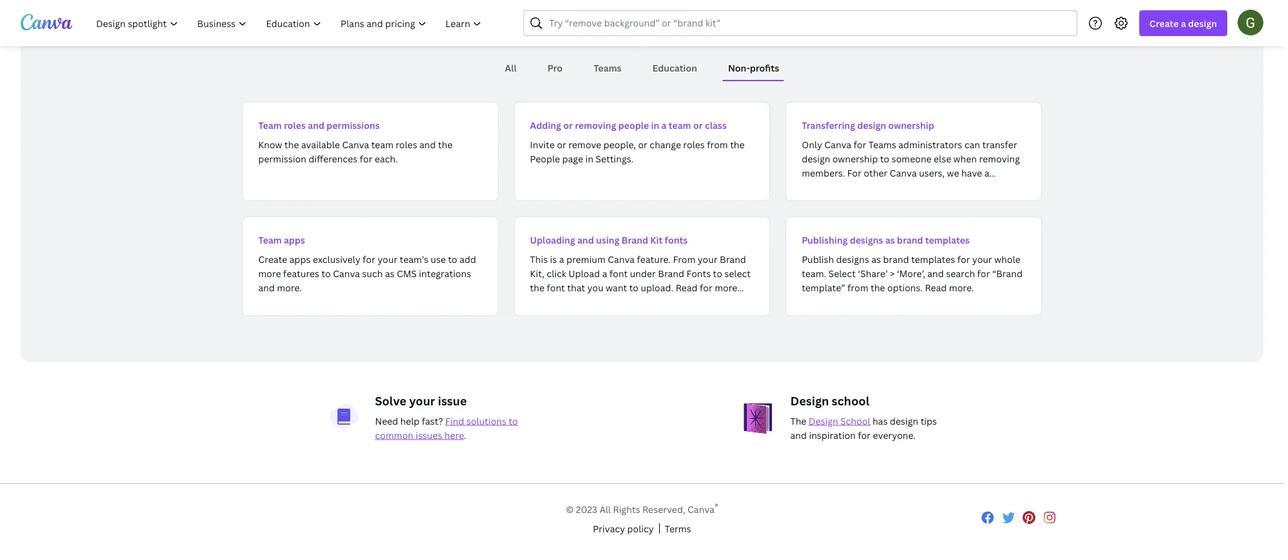 Task type: locate. For each thing, give the bounding box(es) containing it.
as inside the publish designs as brand templates for your whole team. select 'share' > 'more', and search for "brand template" from the options. read more.
[[872, 253, 881, 266]]

1 vertical spatial brand
[[720, 253, 746, 266]]

we
[[947, 167, 960, 179]]

apps inside create apps exclusively for your team's use to add more features to canva such as cms integrations and more.
[[290, 253, 311, 266]]

pro button
[[543, 55, 568, 80]]

all inside 'button'
[[505, 62, 517, 74]]

2 more. from the left
[[949, 282, 974, 294]]

upload
[[569, 267, 600, 280]]

canva up the terms
[[688, 504, 715, 516]]

in inside invite or remove people, or change roles from the people page in settings.
[[586, 153, 594, 165]]

roles up each.
[[396, 138, 417, 151]]

brand up select
[[720, 253, 746, 266]]

2 horizontal spatial as
[[886, 234, 895, 246]]

designs up 'select'
[[837, 253, 870, 266]]

read down search
[[925, 282, 947, 294]]

team up change
[[669, 119, 691, 131]]

0 horizontal spatial as
[[385, 267, 395, 280]]

your up such
[[378, 253, 398, 266]]

for inside has design tips and inspiration for everyone.
[[858, 429, 871, 442]]

0 vertical spatial designs
[[850, 234, 884, 246]]

in down remove
[[586, 153, 594, 165]]

team up each.
[[371, 138, 394, 151]]

0 horizontal spatial read
[[676, 282, 698, 294]]

feature.
[[637, 253, 671, 266]]

templates up 'more',
[[912, 253, 956, 266]]

want
[[606, 282, 627, 294]]

0 vertical spatial font
[[610, 267, 628, 280]]

from down class
[[707, 138, 728, 151]]

0 vertical spatial more
[[258, 267, 281, 280]]

teams down transferring design ownership
[[869, 138, 897, 151]]

brand left kit
[[622, 234, 648, 246]]

2 vertical spatial as
[[385, 267, 395, 280]]

ownership up administrators in the right of the page
[[889, 119, 935, 131]]

1 read from the left
[[676, 282, 698, 294]]

design inside has design tips and inspiration for everyone.
[[890, 415, 919, 427]]

the inside this is a premium canva feature. from your brand kit, click upload a font under brand fonts to select the font that you want to upload. read for more details.
[[530, 282, 545, 294]]

designs for publishing
[[850, 234, 884, 246]]

0 vertical spatial removing
[[575, 119, 616, 131]]

that
[[567, 282, 585, 294]]

0 vertical spatial from
[[707, 138, 728, 151]]

templates up search
[[926, 234, 970, 246]]

0 vertical spatial apps
[[284, 234, 305, 246]]

1 horizontal spatial from
[[848, 282, 869, 294]]

1 horizontal spatial brand
[[658, 267, 685, 280]]

1 vertical spatial team
[[258, 234, 282, 246]]

more down select
[[715, 282, 738, 294]]

available
[[301, 138, 340, 151]]

0 horizontal spatial teams
[[594, 62, 622, 74]]

fonts
[[687, 267, 711, 280]]

for down fonts
[[700, 282, 713, 294]]

1 horizontal spatial teams
[[869, 138, 897, 151]]

for down school
[[858, 429, 871, 442]]

0 horizontal spatial removing
[[575, 119, 616, 131]]

0 vertical spatial brand
[[897, 234, 924, 246]]

1 horizontal spatial all
[[600, 504, 611, 516]]

brand inside the publish designs as brand templates for your whole team. select 'share' > 'more', and search for "brand template" from the options. read more.
[[884, 253, 909, 266]]

canva down uploading and using brand kit fonts
[[608, 253, 635, 266]]

create inside create apps exclusively for your team's use to add more features to canva such as cms integrations and more.
[[258, 253, 287, 266]]

2 vertical spatial brand
[[658, 267, 685, 280]]

as up 'share' at right
[[872, 253, 881, 266]]

permissions
[[327, 119, 380, 131]]

1 horizontal spatial font
[[610, 267, 628, 280]]

brand up >
[[884, 253, 909, 266]]

0 horizontal spatial from
[[707, 138, 728, 151]]

brand up 'more',
[[897, 234, 924, 246]]

page
[[563, 153, 583, 165]]

integrations
[[419, 267, 471, 280]]

1 vertical spatial teams
[[869, 138, 897, 151]]

0 vertical spatial templates
[[926, 234, 970, 246]]

2 read from the left
[[925, 282, 947, 294]]

removing
[[575, 119, 616, 131], [980, 153, 1020, 165]]

1 vertical spatial apps
[[290, 253, 311, 266]]

or down people
[[638, 138, 648, 151]]

1 team from the top
[[258, 119, 282, 131]]

all button
[[500, 55, 522, 80]]

using
[[596, 234, 620, 246]]

your left whole
[[973, 253, 993, 266]]

kit,
[[530, 267, 545, 280]]

canva inside the © 2023 all rights reserved, canva ®
[[688, 504, 715, 516]]

policy
[[628, 523, 654, 535]]

canva down the someone
[[890, 167, 917, 179]]

1 vertical spatial brand
[[884, 253, 909, 266]]

and inside the publish designs as brand templates for your whole team. select 'share' > 'more', and search for "brand template" from the options. read more.
[[928, 267, 944, 280]]

1 horizontal spatial as
[[872, 253, 881, 266]]

your up fast?
[[409, 393, 435, 409]]

brand down from
[[658, 267, 685, 280]]

the inside the publish designs as brand templates for your whole team. select 'share' > 'more', and search for "brand template" from the options. read more.
[[871, 282, 885, 294]]

your inside this is a premium canva feature. from your brand kit, click upload a font under brand fonts to select the font that you want to upload. read for more details.
[[698, 253, 718, 266]]

1 vertical spatial as
[[872, 253, 881, 266]]

apps for create
[[290, 253, 311, 266]]

templates for publishing designs as brand templates
[[926, 234, 970, 246]]

0 vertical spatial as
[[886, 234, 895, 246]]

designs for publish
[[837, 253, 870, 266]]

all left pro
[[505, 62, 517, 74]]

1 horizontal spatial removing
[[980, 153, 1020, 165]]

0 horizontal spatial brand
[[622, 234, 648, 246]]

roles
[[284, 119, 306, 131], [396, 138, 417, 151], [684, 138, 705, 151]]

in right people
[[651, 119, 660, 131]]

for left each.
[[360, 153, 373, 165]]

gary orlando image
[[1238, 10, 1264, 35]]

your up fonts
[[698, 253, 718, 266]]

for up search
[[958, 253, 970, 266]]

team apps
[[258, 234, 305, 246]]

to right the solutions
[[509, 415, 518, 427]]

whole
[[995, 253, 1021, 266]]

for up such
[[363, 253, 376, 266]]

a inside "dropdown button"
[[1181, 17, 1187, 29]]

create a design button
[[1140, 10, 1228, 36]]

2 team from the top
[[258, 234, 282, 246]]

1 vertical spatial in
[[586, 153, 594, 165]]

1 horizontal spatial ownership
[[889, 119, 935, 131]]

1 vertical spatial design
[[809, 415, 839, 427]]

0 vertical spatial all
[[505, 62, 517, 74]]

apps
[[284, 234, 305, 246], [290, 253, 311, 266]]

tips
[[921, 415, 937, 427]]

removing down transfer
[[980, 153, 1020, 165]]

invite or remove people, or change roles from the people page in settings.
[[530, 138, 745, 165]]

Try "remove background" or "brand kit" search field
[[549, 11, 1069, 35]]

use
[[431, 253, 446, 266]]

read down fonts
[[676, 282, 698, 294]]

0 horizontal spatial in
[[586, 153, 594, 165]]

a
[[1181, 17, 1187, 29], [662, 119, 667, 131], [985, 167, 990, 179], [559, 253, 564, 266], [602, 267, 608, 280]]

as
[[886, 234, 895, 246], [872, 253, 881, 266], [385, 267, 395, 280]]

have
[[962, 167, 983, 179]]

0 horizontal spatial more.
[[277, 282, 302, 294]]

all inside the © 2023 all rights reserved, canva ®
[[600, 504, 611, 516]]

>
[[890, 267, 895, 280]]

find solutions to common issues here
[[375, 415, 518, 442]]

teams button
[[589, 55, 627, 80]]

1 vertical spatial more
[[715, 282, 738, 294]]

publishing
[[802, 234, 848, 246]]

design up everyone.
[[890, 415, 919, 427]]

fast?
[[422, 415, 443, 427]]

to down under
[[630, 282, 639, 294]]

2 horizontal spatial roles
[[684, 138, 705, 151]]

1 vertical spatial templates
[[912, 253, 956, 266]]

0 vertical spatial team
[[258, 119, 282, 131]]

1 horizontal spatial team
[[669, 119, 691, 131]]

templates inside the publish designs as brand templates for your whole team. select 'share' > 'more', and search for "brand template" from the options. read more.
[[912, 253, 956, 266]]

removing up remove
[[575, 119, 616, 131]]

1 vertical spatial create
[[258, 253, 287, 266]]

design down only
[[802, 153, 831, 165]]

profits
[[750, 62, 780, 74]]

0 vertical spatial design
[[791, 393, 829, 409]]

1 horizontal spatial read
[[925, 282, 947, 294]]

or up page
[[557, 138, 566, 151]]

school
[[832, 393, 870, 409]]

the
[[285, 138, 299, 151], [438, 138, 453, 151], [730, 138, 745, 151], [530, 282, 545, 294], [871, 282, 885, 294]]

0 vertical spatial create
[[1150, 17, 1179, 29]]

reserved,
[[643, 504, 686, 516]]

more. down features
[[277, 282, 302, 294]]

brand
[[622, 234, 648, 246], [720, 253, 746, 266], [658, 267, 685, 280]]

this
[[530, 253, 548, 266]]

1 vertical spatial ownership
[[833, 153, 878, 165]]

1 more. from the left
[[277, 282, 302, 294]]

exclusively
[[313, 253, 361, 266]]

1 vertical spatial font
[[547, 282, 565, 294]]

for down transferring design ownership
[[854, 138, 867, 151]]

teams inside button
[[594, 62, 622, 74]]

create inside "dropdown button"
[[1150, 17, 1179, 29]]

1 horizontal spatial more.
[[949, 282, 974, 294]]

more. inside create apps exclusively for your team's use to add more features to canva such as cms integrations and more.
[[277, 282, 302, 294]]

workaround.
[[868, 181, 922, 193]]

1 vertical spatial all
[[600, 504, 611, 516]]

for
[[848, 167, 862, 179]]

to right the 'use'
[[448, 253, 457, 266]]

has
[[873, 415, 888, 427]]

1 vertical spatial designs
[[837, 253, 870, 266]]

canva down permissions
[[342, 138, 369, 151]]

publish
[[802, 253, 834, 266]]

team for team apps
[[258, 234, 282, 246]]

1 horizontal spatial more
[[715, 282, 738, 294]]

canva inside create apps exclusively for your team's use to add more features to canva such as cms integrations and more.
[[333, 267, 360, 280]]

font up want
[[610, 267, 628, 280]]

'share'
[[858, 267, 888, 280]]

to
[[881, 153, 890, 165], [448, 253, 457, 266], [322, 267, 331, 280], [713, 267, 723, 280], [630, 282, 639, 294], [509, 415, 518, 427]]

or left class
[[694, 119, 703, 131]]

canva
[[342, 138, 369, 151], [825, 138, 852, 151], [890, 167, 917, 179], [608, 253, 635, 266], [333, 267, 360, 280], [688, 504, 715, 516]]

from down 'share' at right
[[848, 282, 869, 294]]

features
[[283, 267, 319, 280]]

more. inside the publish designs as brand templates for your whole team. select 'share' > 'more', and search for "brand template" from the options. read more.
[[949, 282, 974, 294]]

people,
[[604, 138, 636, 151]]

1 vertical spatial team
[[371, 138, 394, 151]]

ownership up for
[[833, 153, 878, 165]]

such
[[362, 267, 383, 280]]

kit
[[651, 234, 663, 246]]

as left the cms
[[385, 267, 395, 280]]

to up other
[[881, 153, 890, 165]]

as up >
[[886, 234, 895, 246]]

all
[[505, 62, 517, 74], [600, 504, 611, 516]]

team
[[258, 119, 282, 131], [258, 234, 282, 246]]

select
[[725, 267, 751, 280]]

0 horizontal spatial create
[[258, 253, 287, 266]]

permission
[[258, 153, 306, 165]]

0 horizontal spatial team
[[371, 138, 394, 151]]

designs up 'share' at right
[[850, 234, 884, 246]]

templates
[[926, 234, 970, 246], [912, 253, 956, 266]]

2023
[[576, 504, 598, 516]]

your
[[378, 253, 398, 266], [698, 253, 718, 266], [973, 253, 993, 266], [409, 393, 435, 409]]

privacy policy link
[[593, 522, 654, 536]]

0 vertical spatial in
[[651, 119, 660, 131]]

design up the
[[791, 393, 829, 409]]

more left features
[[258, 267, 281, 280]]

your inside create apps exclusively for your team's use to add more features to canva such as cms integrations and more.
[[378, 253, 398, 266]]

roles up available
[[284, 119, 306, 131]]

canva inside know the available canva team roles and the permission differences for each.
[[342, 138, 369, 151]]

design
[[1189, 17, 1218, 29], [858, 119, 887, 131], [802, 153, 831, 165], [890, 415, 919, 427]]

roles right change
[[684, 138, 705, 151]]

in
[[651, 119, 660, 131], [586, 153, 594, 165]]

teams right pro button
[[594, 62, 622, 74]]

education button
[[648, 55, 703, 80]]

designs inside the publish designs as brand templates for your whole team. select 'share' > 'more', and search for "brand template" from the options. read more.
[[837, 253, 870, 266]]

1 vertical spatial from
[[848, 282, 869, 294]]

design school image
[[744, 404, 775, 435]]

for inside this is a premium canva feature. from your brand kit, click upload a font under brand fonts to select the font that you want to upload. read for more details.
[[700, 282, 713, 294]]

1 horizontal spatial create
[[1150, 17, 1179, 29]]

for inside create apps exclusively for your team's use to add more features to canva such as cms integrations and more.
[[363, 253, 376, 266]]

read
[[676, 282, 698, 294], [925, 282, 947, 294]]

font down click
[[547, 282, 565, 294]]

the
[[791, 415, 807, 427]]

from
[[707, 138, 728, 151], [848, 282, 869, 294]]

design up inspiration
[[809, 415, 839, 427]]

roles inside invite or remove people, or change roles from the people page in settings.
[[684, 138, 705, 151]]

1 horizontal spatial roles
[[396, 138, 417, 151]]

more.
[[277, 282, 302, 294], [949, 282, 974, 294]]

0 horizontal spatial all
[[505, 62, 517, 74]]

all right 2023
[[600, 504, 611, 516]]

0 vertical spatial ownership
[[889, 119, 935, 131]]

privacy
[[593, 523, 625, 535]]

1 vertical spatial removing
[[980, 153, 1020, 165]]

0 vertical spatial brand
[[622, 234, 648, 246]]

each.
[[375, 153, 398, 165]]

0 horizontal spatial more
[[258, 267, 281, 280]]

canva down "exclusively" at top
[[333, 267, 360, 280]]

team for team roles and permissions
[[258, 119, 282, 131]]

0 vertical spatial teams
[[594, 62, 622, 74]]

non-profits
[[728, 62, 780, 74]]

more. down search
[[949, 282, 974, 294]]

team
[[669, 119, 691, 131], [371, 138, 394, 151]]

0 horizontal spatial ownership
[[833, 153, 878, 165]]

design left the gary orlando icon
[[1189, 17, 1218, 29]]



Task type: describe. For each thing, give the bounding box(es) containing it.
adding
[[530, 119, 561, 131]]

pro
[[548, 62, 563, 74]]

inspiration
[[809, 429, 856, 442]]

transferring design ownership
[[802, 119, 935, 131]]

removing inside 'only canva for teams administrators can transfer design ownership to someone else when removing members. for other canva users, we have a recommended workaround.'
[[980, 153, 1020, 165]]

for inside know the available canva team roles and the permission differences for each.
[[360, 153, 373, 165]]

0 horizontal spatial roles
[[284, 119, 306, 131]]

rights
[[613, 504, 640, 516]]

to down "exclusively" at top
[[322, 267, 331, 280]]

change
[[650, 138, 681, 151]]

your inside the publish designs as brand templates for your whole team. select 'share' > 'more', and search for "brand template" from the options. read more.
[[973, 253, 993, 266]]

other
[[864, 167, 888, 179]]

privacy policy
[[593, 523, 654, 535]]

solve your issue
[[375, 393, 467, 409]]

to inside find solutions to common issues here
[[509, 415, 518, 427]]

school
[[841, 415, 871, 427]]

and inside create apps exclusively for your team's use to add more features to canva such as cms integrations and more.
[[258, 282, 275, 294]]

from inside invite or remove people, or change roles from the people page in settings.
[[707, 138, 728, 151]]

settings.
[[596, 153, 634, 165]]

has design tips and inspiration for everyone.
[[791, 415, 937, 442]]

to right fonts
[[713, 267, 723, 280]]

upload.
[[641, 282, 674, 294]]

top level navigation element
[[88, 10, 493, 36]]

fonts
[[665, 234, 688, 246]]

a inside 'only canva for teams administrators can transfer design ownership to someone else when removing members. for other canva users, we have a recommended workaround.'
[[985, 167, 990, 179]]

can
[[965, 138, 981, 151]]

0 vertical spatial team
[[669, 119, 691, 131]]

publish designs as brand templates for your whole team. select 'share' > 'more', and search for "brand template" from the options. read more.
[[802, 253, 1023, 294]]

more inside create apps exclusively for your team's use to add more features to canva such as cms integrations and more.
[[258, 267, 281, 280]]

from
[[673, 253, 696, 266]]

non-profits button
[[723, 55, 785, 80]]

"brand
[[993, 267, 1023, 280]]

the inside invite or remove people, or change roles from the people page in settings.
[[730, 138, 745, 151]]

team's
[[400, 253, 429, 266]]

and inside know the available canva team roles and the permission differences for each.
[[420, 138, 436, 151]]

team inside know the available canva team roles and the permission differences for each.
[[371, 138, 394, 151]]

read inside this is a premium canva feature. from your brand kit, click upload a font under brand fonts to select the font that you want to upload. read for more details.
[[676, 282, 698, 294]]

people
[[530, 153, 560, 165]]

this is a premium canva feature. from your brand kit, click upload a font under brand fonts to select the font that you want to upload. read for more details.
[[530, 253, 751, 308]]

1 horizontal spatial in
[[651, 119, 660, 131]]

ownership inside 'only canva for teams administrators can transfer design ownership to someone else when removing members. for other canva users, we have a recommended workaround.'
[[833, 153, 878, 165]]

find solutions to common issues here link
[[375, 415, 518, 442]]

more inside this is a premium canva feature. from your brand kit, click upload a font under brand fonts to select the font that you want to upload. read for more details.
[[715, 282, 738, 294]]

as inside create apps exclusively for your team's use to add more features to canva such as cms integrations and more.
[[385, 267, 395, 280]]

read inside the publish designs as brand templates for your whole team. select 'share' > 'more', and search for "brand template" from the options. read more.
[[925, 282, 947, 294]]

someone
[[892, 153, 932, 165]]

create for create apps exclusively for your team's use to add more features to canva such as cms integrations and more.
[[258, 253, 287, 266]]

only
[[802, 138, 823, 151]]

brand for publish
[[884, 253, 909, 266]]

only canva for teams administrators can transfer design ownership to someone else when removing members. for other canva users, we have a recommended workaround.
[[802, 138, 1020, 193]]

design school
[[791, 393, 870, 409]]

and inside has design tips and inspiration for everyone.
[[791, 429, 807, 442]]

search
[[947, 267, 975, 280]]

invite
[[530, 138, 555, 151]]

find
[[445, 415, 464, 427]]

administrators
[[899, 138, 963, 151]]

terms link
[[665, 522, 691, 536]]

transferring
[[802, 119, 856, 131]]

the design school
[[791, 415, 871, 427]]

publishing designs as brand templates
[[802, 234, 970, 246]]

for right search
[[978, 267, 990, 280]]

templates for publish designs as brand templates for your whole team. select 'share' > 'more', and search for "brand template" from the options. read more.
[[912, 253, 956, 266]]

as for publish
[[872, 253, 881, 266]]

to inside 'only canva for teams administrators can transfer design ownership to someone else when removing members. for other canva users, we have a recommended workaround.'
[[881, 153, 890, 165]]

®
[[715, 502, 718, 512]]

education
[[653, 62, 697, 74]]

select
[[829, 267, 856, 280]]

terms
[[665, 523, 691, 535]]

create apps exclusively for your team's use to add more features to canva such as cms integrations and more.
[[258, 253, 476, 294]]

design right the transferring
[[858, 119, 887, 131]]

differences
[[309, 153, 358, 165]]

class
[[705, 119, 727, 131]]

design school link
[[809, 415, 871, 427]]

solutions
[[467, 415, 507, 427]]

2 horizontal spatial brand
[[720, 253, 746, 266]]

cms
[[397, 267, 417, 280]]

uploading and using brand kit fonts
[[530, 234, 688, 246]]

uploading
[[530, 234, 575, 246]]

as for publishing
[[886, 234, 895, 246]]

team.
[[802, 267, 827, 280]]

or right adding at the top left of the page
[[564, 119, 573, 131]]

©
[[566, 504, 574, 516]]

recommended
[[802, 181, 866, 193]]

here
[[445, 429, 464, 442]]

people
[[619, 119, 649, 131]]

create for create a design
[[1150, 17, 1179, 29]]

canva inside this is a premium canva feature. from your brand kit, click upload a font under brand fonts to select the font that you want to upload. read for more details.
[[608, 253, 635, 266]]

roles inside know the available canva team roles and the permission differences for each.
[[396, 138, 417, 151]]

everyone.
[[873, 429, 916, 442]]

apps for team
[[284, 234, 305, 246]]

users,
[[919, 167, 945, 179]]

under
[[630, 267, 656, 280]]

remove
[[569, 138, 602, 151]]

solve
[[375, 393, 407, 409]]

transfer
[[983, 138, 1018, 151]]

issue
[[438, 393, 467, 409]]

members.
[[802, 167, 845, 179]]

options.
[[888, 282, 923, 294]]

brand for publishing
[[897, 234, 924, 246]]

© 2023 all rights reserved, canva ®
[[566, 502, 718, 516]]

solve your issue image
[[329, 404, 360, 430]]

is
[[550, 253, 557, 266]]

for inside 'only canva for teams administrators can transfer design ownership to someone else when removing members. for other canva users, we have a recommended workaround.'
[[854, 138, 867, 151]]

need
[[375, 415, 398, 427]]

template"
[[802, 282, 846, 294]]

non-
[[728, 62, 750, 74]]

team roles and permissions
[[258, 119, 380, 131]]

help
[[400, 415, 420, 427]]

from inside the publish designs as brand templates for your whole team. select 'share' > 'more', and search for "brand template" from the options. read more.
[[848, 282, 869, 294]]

0 horizontal spatial font
[[547, 282, 565, 294]]

adding or removing people in a team or class
[[530, 119, 727, 131]]

design inside "dropdown button"
[[1189, 17, 1218, 29]]

add
[[460, 253, 476, 266]]

design inside 'only canva for teams administrators can transfer design ownership to someone else when removing members. for other canva users, we have a recommended workaround.'
[[802, 153, 831, 165]]

teams inside 'only canva for teams administrators can transfer design ownership to someone else when removing members. for other canva users, we have a recommended workaround.'
[[869, 138, 897, 151]]

canva down the transferring
[[825, 138, 852, 151]]



Task type: vqa. For each thing, say whether or not it's contained in the screenshot.


